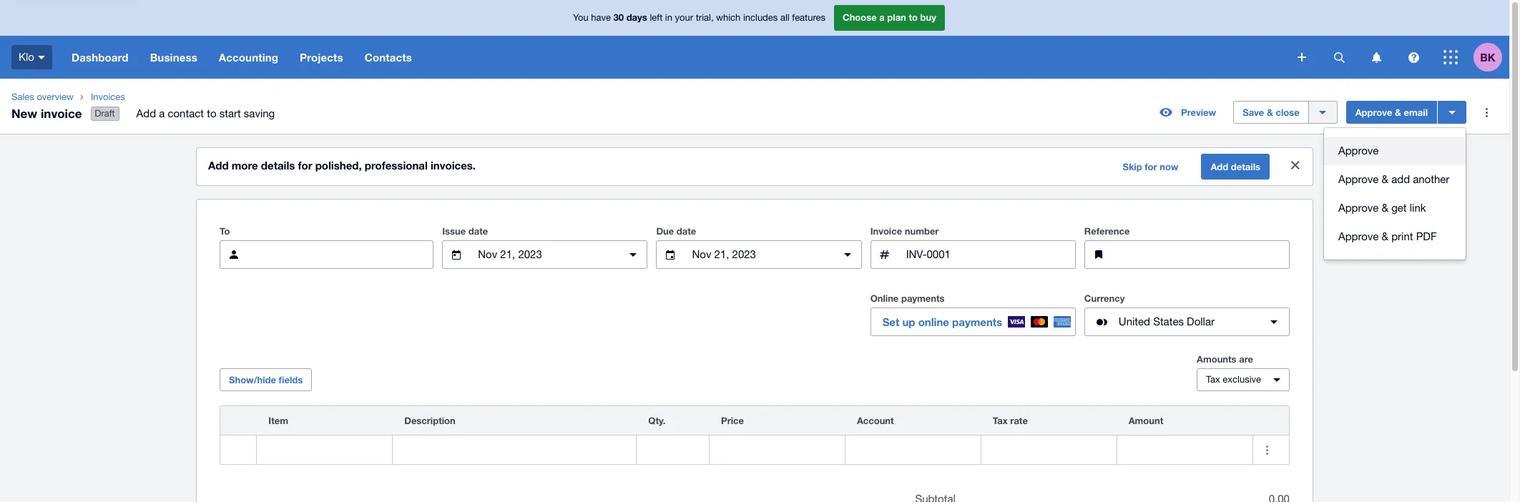Task type: vqa. For each thing, say whether or not it's contained in the screenshot.
The Invoices.
yes



Task type: describe. For each thing, give the bounding box(es) containing it.
save
[[1243, 107, 1264, 118]]

tax for tax exclusive
[[1206, 374, 1220, 385]]

add details button
[[1202, 154, 1270, 180]]

svg image inside klo popup button
[[38, 56, 45, 59]]

days
[[626, 12, 647, 23]]

invoice number
[[870, 225, 939, 237]]

currency
[[1084, 293, 1125, 304]]

show/hide fields button
[[220, 369, 312, 391]]

approve for approve & add another
[[1339, 173, 1379, 185]]

another
[[1413, 173, 1450, 185]]

Amount field
[[1117, 437, 1252, 464]]

add for add a contact to start saving
[[136, 107, 156, 120]]

due
[[656, 225, 674, 237]]

more line item options image
[[1253, 436, 1282, 464]]

more date options image for issue date
[[619, 240, 648, 269]]

now
[[1160, 161, 1179, 173]]

buy
[[920, 12, 937, 23]]

approve & get link
[[1339, 202, 1426, 214]]

up
[[902, 316, 915, 328]]

online payments
[[870, 293, 945, 304]]

To text field
[[254, 241, 433, 268]]

bk
[[1480, 50, 1496, 63]]

invoice
[[41, 106, 82, 121]]

invoices.
[[431, 159, 476, 172]]

all
[[780, 12, 790, 23]]

approve & print pdf button
[[1324, 223, 1466, 251]]

save & close
[[1243, 107, 1300, 118]]

to for contact
[[207, 107, 216, 120]]

skip
[[1123, 161, 1142, 173]]

reference
[[1084, 225, 1130, 237]]

Description text field
[[393, 437, 636, 464]]

contacts
[[365, 51, 412, 64]]

tax exclusive button
[[1197, 369, 1290, 391]]

you have 30 days left in your trial, which includes all features
[[573, 12, 826, 23]]

tax exclusive
[[1206, 374, 1261, 385]]

& for add
[[1382, 173, 1389, 185]]

you
[[573, 12, 589, 23]]

more date options image for due date
[[833, 240, 862, 269]]

accounting
[[219, 51, 278, 64]]

save & close button
[[1234, 101, 1309, 124]]

details inside button
[[1231, 161, 1261, 173]]

includes
[[743, 12, 778, 23]]

navigation containing dashboard
[[61, 36, 1288, 79]]

close image
[[1281, 151, 1310, 180]]

2 horizontal spatial svg image
[[1444, 50, 1458, 64]]

choose a plan to buy
[[843, 12, 937, 23]]

approve & email
[[1356, 107, 1428, 118]]

0 vertical spatial payments
[[901, 293, 945, 304]]

invoice
[[870, 225, 902, 237]]

approve & email button
[[1346, 101, 1437, 124]]

price
[[721, 415, 744, 426]]

approve for approve & email
[[1356, 107, 1393, 118]]

draft
[[95, 108, 115, 119]]

add for add details
[[1211, 161, 1229, 173]]

sales
[[11, 92, 34, 102]]

0 horizontal spatial details
[[261, 159, 295, 172]]

left
[[650, 12, 663, 23]]

dashboard link
[[61, 36, 139, 79]]

rate
[[1010, 415, 1028, 426]]

show/hide fields
[[229, 374, 303, 386]]

for inside "skip for now" button
[[1145, 161, 1157, 173]]

approve & add another
[[1339, 173, 1450, 185]]

united
[[1119, 316, 1150, 328]]

show/hide
[[229, 374, 276, 386]]

link
[[1410, 202, 1426, 214]]

to for plan
[[909, 12, 918, 23]]

pdf
[[1416, 230, 1437, 243]]

exclusive
[[1223, 374, 1261, 385]]

banner containing bk
[[0, 0, 1510, 79]]

none field inside 'invoice line item list' element
[[257, 436, 392, 464]]

due date
[[656, 225, 696, 237]]

approve for approve & get link
[[1339, 202, 1379, 214]]

professional
[[365, 159, 428, 172]]

sales overview link
[[6, 90, 79, 104]]

add for add more details for polished, professional invoices.
[[208, 159, 229, 172]]

in
[[665, 12, 672, 23]]

approve & get link button
[[1324, 194, 1466, 223]]

approve & add another button
[[1324, 165, 1466, 194]]

plan
[[887, 12, 906, 23]]

add
[[1392, 173, 1410, 185]]

item
[[269, 415, 288, 426]]

invoices link
[[85, 90, 286, 104]]

1 horizontal spatial svg image
[[1372, 52, 1381, 63]]

projects button
[[289, 36, 354, 79]]

add more details for polished, professional invoices. status
[[197, 148, 1313, 185]]

account
[[857, 415, 894, 426]]

to
[[220, 225, 230, 237]]

online
[[918, 316, 949, 328]]

klo button
[[0, 36, 61, 79]]



Task type: locate. For each thing, give the bounding box(es) containing it.
1 horizontal spatial svg image
[[1334, 52, 1345, 63]]

list box containing approve
[[1324, 128, 1466, 260]]

payments right online
[[952, 316, 1002, 328]]

approve for approve & print pdf
[[1339, 230, 1379, 243]]

to left 'start'
[[207, 107, 216, 120]]

fields
[[279, 374, 303, 386]]

invoice number element
[[870, 240, 1076, 269]]

2 more date options image from the left
[[833, 240, 862, 269]]

a left contact
[[159, 107, 165, 120]]

1 vertical spatial to
[[207, 107, 216, 120]]

dashboard
[[72, 51, 129, 64]]

30
[[614, 12, 624, 23]]

& inside button
[[1267, 107, 1273, 118]]

& inside "button"
[[1382, 202, 1389, 214]]

date for due date
[[677, 225, 696, 237]]

add details
[[1211, 161, 1261, 173]]

1 horizontal spatial tax
[[1206, 374, 1220, 385]]

1 vertical spatial payments
[[952, 316, 1002, 328]]

2 horizontal spatial svg image
[[1408, 52, 1419, 63]]

print
[[1392, 230, 1413, 243]]

0 horizontal spatial more date options image
[[619, 240, 648, 269]]

1 more date options image from the left
[[619, 240, 648, 269]]

0 horizontal spatial tax
[[993, 415, 1008, 426]]

issue date
[[442, 225, 488, 237]]

approve up approve & get link
[[1339, 173, 1379, 185]]

1 vertical spatial tax
[[993, 415, 1008, 426]]

for
[[298, 159, 312, 172], [1145, 161, 1157, 173]]

bk button
[[1474, 36, 1510, 79]]

add left contact
[[136, 107, 156, 120]]

more invoice options image
[[1472, 98, 1501, 127]]

number
[[905, 225, 939, 237]]

amount
[[1129, 415, 1164, 426]]

add more details for polished, professional invoices.
[[208, 159, 476, 172]]

approve inside "button"
[[1339, 202, 1379, 214]]

tax inside 'invoice line item list' element
[[993, 415, 1008, 426]]

None field
[[257, 436, 392, 464]]

tax down amounts
[[1206, 374, 1220, 385]]

details left close image
[[1231, 161, 1261, 173]]

set
[[883, 316, 899, 328]]

& for print
[[1382, 230, 1389, 243]]

approve for approve
[[1339, 145, 1379, 157]]

skip for now
[[1123, 161, 1179, 173]]

for left "polished," on the left top
[[298, 159, 312, 172]]

tax left rate
[[993, 415, 1008, 426]]

date right issue
[[468, 225, 488, 237]]

& left the email
[[1395, 107, 1402, 118]]

features
[[792, 12, 826, 23]]

approve down approve & get link
[[1339, 230, 1379, 243]]

close
[[1276, 107, 1300, 118]]

& right save
[[1267, 107, 1273, 118]]

polished,
[[315, 159, 362, 172]]

approve
[[1356, 107, 1393, 118], [1339, 145, 1379, 157], [1339, 173, 1379, 185], [1339, 202, 1379, 214], [1339, 230, 1379, 243]]

states
[[1153, 316, 1184, 328]]

choose
[[843, 12, 877, 23]]

which
[[716, 12, 741, 23]]

svg image up the approve & email button
[[1372, 52, 1381, 63]]

to
[[909, 12, 918, 23], [207, 107, 216, 120]]

0 horizontal spatial add
[[136, 107, 156, 120]]

Issue date text field
[[477, 241, 613, 268]]

tax for tax rate
[[993, 415, 1008, 426]]

0 horizontal spatial svg image
[[38, 56, 45, 59]]

1 horizontal spatial details
[[1231, 161, 1261, 173]]

approve up approve & add another on the right of page
[[1339, 145, 1379, 157]]

new
[[11, 106, 37, 121]]

0 horizontal spatial svg image
[[1298, 53, 1306, 62]]

svg image right klo
[[38, 56, 45, 59]]

get
[[1392, 202, 1407, 214]]

contact element
[[220, 240, 434, 269]]

description
[[404, 415, 456, 426]]

1 horizontal spatial payments
[[952, 316, 1002, 328]]

sales overview
[[11, 92, 74, 102]]

invoices
[[91, 92, 125, 102]]

preview button
[[1151, 101, 1225, 124]]

payments inside popup button
[[952, 316, 1002, 328]]

klo
[[19, 51, 34, 63]]

Invoice number text field
[[905, 241, 1075, 268]]

1 vertical spatial a
[[159, 107, 165, 120]]

trial,
[[696, 12, 714, 23]]

a for contact
[[159, 107, 165, 120]]

invoice line item list element
[[220, 406, 1290, 465]]

approve left the email
[[1356, 107, 1393, 118]]

& left get on the top
[[1382, 202, 1389, 214]]

to inside banner
[[909, 12, 918, 23]]

accounting button
[[208, 36, 289, 79]]

new invoice
[[11, 106, 82, 121]]

approve button
[[1324, 137, 1466, 165]]

list box
[[1324, 128, 1466, 260]]

more line item options element
[[1253, 406, 1289, 435]]

dollar
[[1187, 316, 1215, 328]]

start
[[219, 107, 241, 120]]

1 horizontal spatial add
[[208, 159, 229, 172]]

united states dollar button
[[1084, 308, 1290, 336]]

set up online payments button
[[870, 308, 1076, 336]]

payments up online
[[901, 293, 945, 304]]

svg image up the email
[[1408, 52, 1419, 63]]

svg image
[[1372, 52, 1381, 63], [1408, 52, 1419, 63], [38, 56, 45, 59]]

to left buy at the top
[[909, 12, 918, 23]]

1 horizontal spatial date
[[677, 225, 696, 237]]

Due date text field
[[691, 241, 827, 268]]

date right due
[[677, 225, 696, 237]]

1 horizontal spatial for
[[1145, 161, 1157, 173]]

approve left get on the top
[[1339, 202, 1379, 214]]

0 vertical spatial a
[[879, 12, 885, 23]]

navigation
[[61, 36, 1288, 79]]

have
[[591, 12, 611, 23]]

projects
[[300, 51, 343, 64]]

add left the more
[[208, 159, 229, 172]]

& for close
[[1267, 107, 1273, 118]]

tax
[[1206, 374, 1220, 385], [993, 415, 1008, 426]]

tax rate
[[993, 415, 1028, 426]]

& left add
[[1382, 173, 1389, 185]]

group containing approve
[[1324, 128, 1466, 260]]

details
[[261, 159, 295, 172], [1231, 161, 1261, 173]]

overview
[[37, 92, 74, 102]]

date for issue date
[[468, 225, 488, 237]]

1 horizontal spatial a
[[879, 12, 885, 23]]

are
[[1239, 354, 1253, 365]]

0 horizontal spatial date
[[468, 225, 488, 237]]

0 vertical spatial to
[[909, 12, 918, 23]]

add a contact to start saving
[[136, 107, 275, 120]]

1 date from the left
[[468, 225, 488, 237]]

add inside button
[[1211, 161, 1229, 173]]

&
[[1267, 107, 1273, 118], [1395, 107, 1402, 118], [1382, 173, 1389, 185], [1382, 202, 1389, 214], [1382, 230, 1389, 243]]

2 date from the left
[[677, 225, 696, 237]]

more date options image
[[619, 240, 648, 269], [833, 240, 862, 269]]

0 vertical spatial tax
[[1206, 374, 1220, 385]]

saving
[[244, 107, 275, 120]]

& left print
[[1382, 230, 1389, 243]]

0 horizontal spatial for
[[298, 159, 312, 172]]

& for get
[[1382, 202, 1389, 214]]

add
[[136, 107, 156, 120], [208, 159, 229, 172], [1211, 161, 1229, 173]]

qty.
[[648, 415, 666, 426]]

date
[[468, 225, 488, 237], [677, 225, 696, 237]]

Quantity field
[[637, 437, 709, 464]]

Reference text field
[[1119, 241, 1289, 268]]

amounts
[[1197, 354, 1237, 365]]

a for plan
[[879, 12, 885, 23]]

0 horizontal spatial payments
[[901, 293, 945, 304]]

2 horizontal spatial add
[[1211, 161, 1229, 173]]

a left the plan
[[879, 12, 885, 23]]

banner
[[0, 0, 1510, 79]]

details right the more
[[261, 159, 295, 172]]

issue
[[442, 225, 466, 237]]

for left now
[[1145, 161, 1157, 173]]

add right now
[[1211, 161, 1229, 173]]

your
[[675, 12, 693, 23]]

online
[[870, 293, 899, 304]]

tax inside popup button
[[1206, 374, 1220, 385]]

svg image
[[1444, 50, 1458, 64], [1334, 52, 1345, 63], [1298, 53, 1306, 62]]

1 horizontal spatial to
[[909, 12, 918, 23]]

0 horizontal spatial to
[[207, 107, 216, 120]]

0 horizontal spatial a
[[159, 107, 165, 120]]

amounts are
[[1197, 354, 1253, 365]]

& for email
[[1395, 107, 1402, 118]]

united states dollar
[[1119, 316, 1215, 328]]

group
[[1324, 128, 1466, 260]]

1 horizontal spatial more date options image
[[833, 240, 862, 269]]

more
[[232, 159, 258, 172]]

contact
[[168, 107, 204, 120]]

set up online payments
[[883, 316, 1002, 328]]

business
[[150, 51, 197, 64]]



